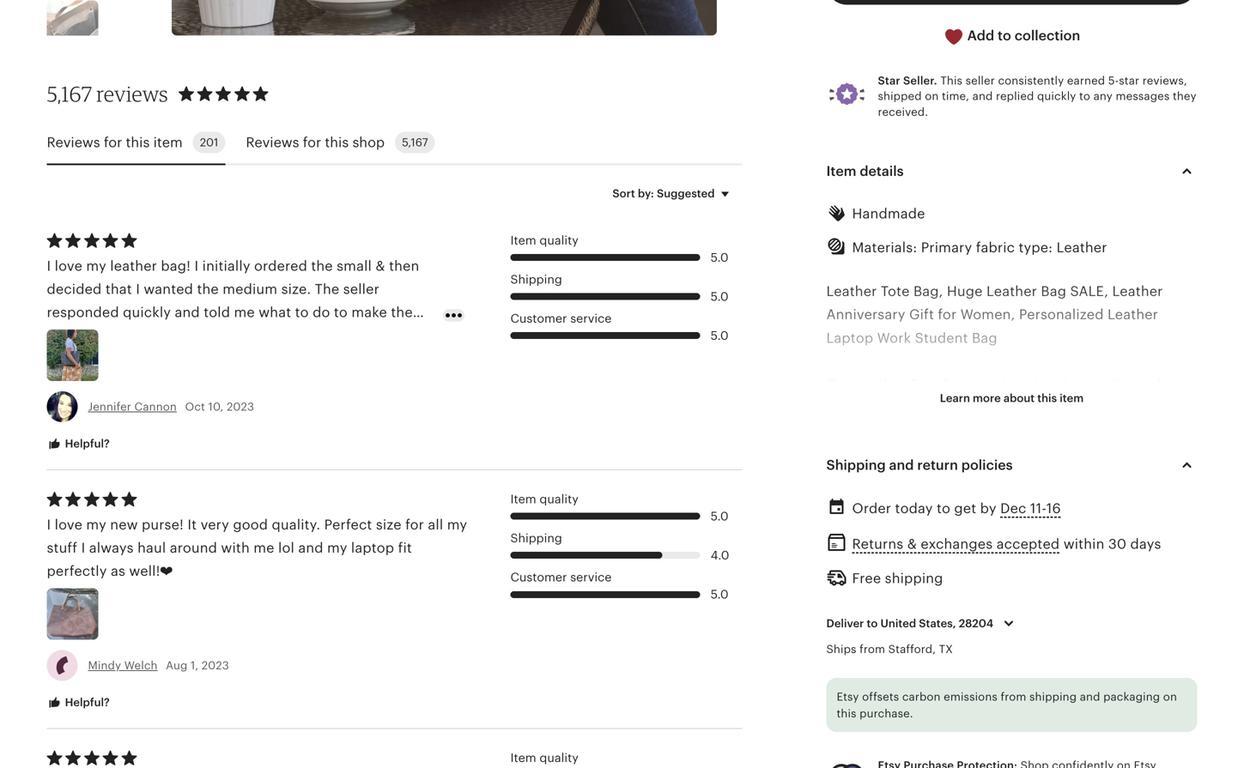 Task type: vqa. For each thing, say whether or not it's contained in the screenshot.
"Shipping and return policies" 'dropdown button'
yes



Task type: describe. For each thing, give the bounding box(es) containing it.
bag.
[[1086, 564, 1115, 580]]

link
[[930, 728, 954, 743]]

item inside dropdown button
[[827, 164, 857, 179]]

by:
[[638, 187, 654, 200]]

shipping inside etsy offsets carbon emissions from shipping and packaging on this purchase.
[[1030, 691, 1077, 704]]

a inside our leather tote bags are handmade with the highest quality full grain leather and comes in four color. its a perfect gift companion for valentine's day, mother's day, christmas, graduation day, anniversaries, birthday or any other special occasions. comes w/ outside and inside pocket for an easy access to daily essentials.
[[847, 424, 855, 439]]

customer service for 5.0
[[511, 312, 612, 326]]

type:
[[1019, 240, 1053, 255]]

and inside this seller consistently earned 5-star reviews, shipped on time, and replied quickly to any messages they received.
[[973, 90, 993, 103]]

sort by: suggested
[[613, 187, 715, 200]]

our leather tote bags are handmade with the highest quality full grain leather and comes in four color. its a perfect gift companion for valentine's day, mother's day, christmas, graduation day, anniversaries, birthday or any other special occasions. comes w/ outside and inside pocket for an easy access to daily essentials.
[[827, 377, 1197, 533]]

deliver to united states, 28204 button
[[814, 606, 1033, 642]]

helpful? button for 5.0
[[34, 429, 123, 460]]

item inside tab list
[[153, 135, 183, 150]]

special
[[1070, 471, 1117, 486]]

helpful? button for 4.0
[[34, 688, 123, 719]]

tab list containing reviews for this item
[[47, 122, 743, 165]]

1 horizontal spatial day,
[[1075, 447, 1103, 463]]

service for 4.0
[[571, 571, 612, 585]]

aug
[[166, 660, 188, 672]]

the inside spoiler alert! this is not a regular tote bag. its the real one!. each piece is hand cut, hand stitched and hand finished.
[[1139, 564, 1161, 580]]

companion
[[938, 424, 1013, 439]]

helpful? for 5.0
[[62, 438, 110, 450]]

its inside spoiler alert! this is not a regular tote bag. its the real one!. each piece is hand cut, hand stitched and hand finished.
[[1119, 564, 1135, 580]]

leather up "women,"
[[987, 284, 1038, 299]]

shipping inside dropdown button
[[827, 458, 886, 473]]

learn more about this item button
[[928, 383, 1097, 414]]

this inside etsy offsets carbon emissions from shipping and packaging on this purchase.
[[837, 708, 857, 721]]

its inside our leather tote bags are handmade with the highest quality full grain leather and comes in four color. its a perfect gift companion for valentine's day, mother's day, christmas, graduation day, anniversaries, birthday or any other special occasions. comes w/ outside and inside pocket for an easy access to daily essentials.
[[827, 424, 843, 439]]

visit
[[874, 728, 901, 743]]

3 5.0 from the top
[[711, 329, 729, 343]]

more
[[973, 392, 1001, 405]]

0 horizontal spatial from
[[860, 644, 886, 656]]

to left "get"
[[937, 501, 951, 517]]

love
[[55, 517, 82, 533]]

16
[[1047, 501, 1062, 517]]

0 vertical spatial shipping
[[885, 571, 944, 587]]

highest
[[1137, 377, 1187, 393]]

jennifer cannon oct 10, 2023
[[88, 401, 254, 413]]

5-
[[1109, 74, 1120, 87]]

for left shop
[[303, 135, 321, 150]]

and inside spoiler alert! this is not a regular tote bag. its the real one!. each piece is hand cut, hand stitched and hand finished.
[[1119, 588, 1144, 603]]

with inside our leather tote bags are handmade with the highest quality full grain leather and comes in four color. its a perfect gift companion for valentine's day, mother's day, christmas, graduation day, anniversaries, birthday or any other special occasions. comes w/ outside and inside pocket for an easy access to daily essentials.
[[1079, 377, 1108, 393]]

anniversaries,
[[827, 471, 921, 486]]

alert!
[[878, 564, 915, 580]]

consistently
[[999, 74, 1065, 87]]

service for 5.0
[[571, 312, 612, 326]]

other
[[1030, 471, 1066, 486]]

free shipping
[[853, 571, 944, 587]]

2 hand from the left
[[1023, 588, 1057, 603]]

28204
[[959, 618, 994, 631]]

shipping and return policies
[[827, 458, 1013, 473]]

mindy welch aug 1, 2023
[[88, 660, 229, 672]]

awesome
[[891, 681, 954, 696]]

collection
[[1015, 28, 1081, 44]]

star
[[878, 74, 901, 87]]

leather tote bag christmas sale leather anniversary gift for image 10 image
[[47, 0, 98, 52]]

birthday
[[925, 471, 981, 486]]

customer for 4.0
[[511, 571, 567, 585]]

on for shipped
[[925, 90, 939, 103]]

bags
[[943, 377, 976, 393]]

leather right sale,
[[1113, 284, 1164, 299]]

entire
[[1096, 728, 1135, 743]]

shipping for 5.0
[[511, 273, 563, 287]]

comes
[[827, 494, 874, 510]]

0 vertical spatial is
[[949, 564, 960, 580]]

days
[[1131, 537, 1162, 552]]

and down are
[[990, 401, 1015, 416]]

this inside dropdown button
[[1038, 392, 1058, 405]]

item inside dropdown button
[[1060, 392, 1084, 405]]

for up the graduation
[[1017, 424, 1036, 439]]

tote inside our leather tote bags are handmade with the highest quality full grain leather and comes in four color. its a perfect gift companion for valentine's day, mother's day, christmas, graduation day, anniversaries, birthday or any other special occasions. comes w/ outside and inside pocket for an easy access to daily essentials.
[[910, 377, 939, 393]]

0 vertical spatial bag
[[1041, 284, 1067, 299]]

for left an
[[1074, 494, 1093, 510]]

and inside dropdown button
[[890, 458, 914, 473]]

deliver
[[827, 618, 865, 631]]

comes
[[1019, 401, 1064, 416]]

view details of this review photo by jennifer cannon image
[[47, 330, 98, 381]]

i love my new purse! it very good quality. perfect size for all my stuff i always haul around with me lol and my laptop fit perfectly as well!❤
[[47, 517, 467, 580]]

essentials.
[[880, 517, 950, 533]]

states,
[[919, 618, 957, 631]]

perfect
[[858, 424, 907, 439]]

finished.
[[827, 611, 885, 626]]

2023 for 5.0
[[227, 401, 254, 413]]

reviews for this item
[[47, 135, 183, 150]]

fit
[[398, 541, 412, 556]]

the inside 'please visit the link below to access our entire collection:'
[[905, 728, 927, 743]]

all
[[428, 517, 444, 533]]

stuff
[[47, 541, 77, 556]]

to inside 'please visit the link below to access our entire collection:'
[[1002, 728, 1016, 743]]

4 5.0 from the top
[[711, 510, 729, 523]]

they
[[1173, 90, 1197, 103]]

leather up "anniversary"
[[827, 284, 878, 299]]

any inside this seller consistently earned 5-star reviews, shipped on time, and replied quickly to any messages they received.
[[1094, 90, 1113, 103]]

this seller consistently earned 5-star reviews, shipped on time, and replied quickly to any messages they received.
[[878, 74, 1197, 118]]

very
[[201, 517, 229, 533]]

mindy
[[88, 660, 121, 672]]

returns
[[853, 537, 904, 552]]

1 5.0 from the top
[[711, 251, 729, 264]]

1 hand from the left
[[956, 588, 990, 603]]

our
[[1069, 728, 1092, 743]]

cannon
[[134, 401, 177, 413]]

materials:
[[853, 240, 918, 255]]

quality.
[[272, 517, 321, 533]]

to inside this seller consistently earned 5-star reviews, shipped on time, and replied quickly to any messages they received.
[[1080, 90, 1091, 103]]

make
[[851, 681, 887, 696]]

any inside our leather tote bags are handmade with the highest quality full grain leather and comes in four color. its a perfect gift companion for valentine's day, mother's day, christmas, graduation day, anniversaries, birthday or any other special occasions. comes w/ outside and inside pocket for an easy access to daily essentials.
[[1003, 471, 1026, 486]]

each
[[864, 588, 897, 603]]

1,
[[191, 660, 199, 672]]

daily
[[844, 517, 876, 533]]

suggested
[[657, 187, 715, 200]]

leather tote bag, huge leather bag sale, leather anniversary gift for women, personalized leather laptop work student bag
[[827, 284, 1164, 346]]

primary
[[921, 240, 973, 255]]

as
[[111, 564, 125, 580]]

this down reviews
[[126, 135, 150, 150]]

reviews
[[96, 81, 168, 106]]

item quality for 5.0
[[511, 234, 579, 247]]

me
[[254, 541, 275, 556]]

ships
[[827, 644, 857, 656]]

shipped
[[878, 90, 922, 103]]

spoiler alert! this is not a regular tote bag. its the real one!. each piece is hand cut, hand stitched and hand finished.
[[827, 564, 1190, 626]]

it
[[188, 517, 197, 533]]

reviews for reviews for this item
[[47, 135, 100, 150]]

and inside i love my new purse! it very good quality. perfect size for all my stuff i always haul around with me lol and my laptop fit perfectly as well!❤
[[298, 541, 324, 556]]

on for packaging
[[1164, 691, 1178, 704]]

1 horizontal spatial my
[[327, 541, 347, 556]]

exchanges
[[921, 537, 993, 552]]

jennifer cannon link
[[88, 401, 177, 413]]

please visit the link below to access our entire collection:
[[827, 728, 1135, 767]]

from inside etsy offsets carbon emissions from shipping and packaging on this purchase.
[[1001, 691, 1027, 704]]

always
[[89, 541, 134, 556]]

spoiler
[[827, 564, 874, 580]]

women,
[[961, 307, 1016, 323]]

2 horizontal spatial my
[[447, 517, 467, 533]]

add to collection
[[964, 28, 1081, 44]]

collection:
[[827, 751, 898, 767]]

huge
[[947, 284, 983, 299]]

to inside dropdown button
[[867, 618, 878, 631]]

please
[[827, 728, 870, 743]]



Task type: locate. For each thing, give the bounding box(es) containing it.
dec
[[1001, 501, 1027, 517]]

access inside 'please visit the link below to access our entire collection:'
[[1020, 728, 1065, 743]]

free
[[853, 571, 882, 587]]

tote up stitched
[[1053, 564, 1082, 580]]

my right love
[[86, 517, 106, 533]]

1 horizontal spatial on
[[1164, 691, 1178, 704]]

and inside etsy offsets carbon emissions from shipping and packaging on this purchase.
[[1080, 691, 1101, 704]]

1 vertical spatial customer
[[511, 571, 567, 585]]

sale,
[[1071, 284, 1109, 299]]

leather up full
[[856, 377, 907, 393]]

access inside our leather tote bags are handmade with the highest quality full grain leather and comes in four color. its a perfect gift companion for valentine's day, mother's day, christmas, graduation day, anniversaries, birthday or any other special occasions. comes w/ outside and inside pocket for an easy access to daily essentials.
[[1151, 494, 1197, 510]]

leather up sale,
[[1057, 240, 1108, 255]]

w/
[[877, 494, 894, 510]]

1 item quality from the top
[[511, 234, 579, 247]]

1 horizontal spatial a
[[990, 564, 998, 580]]

is left not in the right of the page
[[949, 564, 960, 580]]

5,167 right shop
[[402, 136, 428, 149]]

this left shop
[[325, 135, 349, 150]]

1 customer service from the top
[[511, 312, 612, 326]]

returns & exchanges accepted within 30 days
[[853, 537, 1162, 552]]

1 vertical spatial helpful? button
[[34, 688, 123, 719]]

1 vertical spatial service
[[571, 571, 612, 585]]

for inside i love my new purse! it very good quality. perfect size for all my stuff i always haul around with me lol and my laptop fit perfectly as well!❤
[[406, 517, 424, 533]]

hand
[[956, 588, 990, 603], [1023, 588, 1057, 603], [1148, 588, 1182, 603]]

1 horizontal spatial any
[[1094, 90, 1113, 103]]

we
[[827, 681, 847, 696]]

for left "all"
[[406, 517, 424, 533]]

helpful?
[[62, 438, 110, 450], [62, 697, 110, 709]]

tote up grain
[[910, 377, 939, 393]]

details
[[860, 164, 904, 179]]

2 item quality from the top
[[511, 493, 579, 506]]

policies
[[962, 458, 1013, 473]]

2 horizontal spatial hand
[[1148, 588, 1182, 603]]

and up our
[[1080, 691, 1101, 704]]

201
[[200, 136, 219, 149]]

seller
[[966, 74, 995, 87]]

this left 'in'
[[1038, 392, 1058, 405]]

carbon
[[903, 691, 941, 704]]

2023 right 1,
[[202, 660, 229, 672]]

1 customer from the top
[[511, 312, 567, 326]]

2 service from the top
[[571, 571, 612, 585]]

the left real
[[1139, 564, 1161, 580]]

purse!
[[142, 517, 184, 533]]

0 vertical spatial customer service
[[511, 312, 612, 326]]

is right piece
[[941, 588, 952, 603]]

helpful? button down mindy
[[34, 688, 123, 719]]

this up time, on the right top of page
[[941, 74, 963, 87]]

0 vertical spatial item
[[153, 135, 183, 150]]

2 vertical spatial the
[[905, 728, 927, 743]]

quickly
[[1038, 90, 1077, 103]]

0 horizontal spatial access
[[1020, 728, 1065, 743]]

0 horizontal spatial a
[[847, 424, 855, 439]]

this up piece
[[918, 564, 946, 580]]

1 horizontal spatial reviews
[[246, 135, 299, 150]]

view details of this review photo by mindy welch image
[[47, 589, 98, 640]]

helpful? for 4.0
[[62, 697, 110, 709]]

anniversary
[[827, 307, 906, 323]]

quality inside our leather tote bags are handmade with the highest quality full grain leather and comes in four color. its a perfect gift companion for valentine's day, mother's day, christmas, graduation day, anniversaries, birthday or any other special occasions. comes w/ outside and inside pocket for an easy access to daily essentials.
[[827, 401, 872, 416]]

5 5.0 from the top
[[711, 588, 729, 602]]

0 horizontal spatial my
[[86, 517, 106, 533]]

shipping for 4.0
[[511, 532, 563, 546]]

day, up special
[[1075, 447, 1103, 463]]

0 vertical spatial customer
[[511, 312, 567, 326]]

the inside our leather tote bags are handmade with the highest quality full grain leather and comes in four color. its a perfect gift companion for valentine's day, mother's day, christmas, graduation day, anniversaries, birthday or any other special occasions. comes w/ outside and inside pocket for an easy access to daily essentials.
[[1112, 377, 1134, 393]]

3 hand from the left
[[1148, 588, 1182, 603]]

tab list
[[47, 122, 743, 165]]

helpful? button down the jennifer
[[34, 429, 123, 460]]

1 horizontal spatial bag
[[1041, 284, 1067, 299]]

united
[[881, 618, 917, 631]]

reviews for reviews for this shop
[[246, 135, 299, 150]]

welch
[[124, 660, 158, 672]]

shipping
[[885, 571, 944, 587], [1030, 691, 1077, 704]]

a right not in the right of the page
[[990, 564, 998, 580]]

1 reviews from the left
[[47, 135, 100, 150]]

2023 for 4.0
[[202, 660, 229, 672]]

0 horizontal spatial item
[[153, 135, 183, 150]]

shipping and return policies button
[[811, 445, 1213, 486]]

3 item quality from the top
[[511, 752, 579, 765]]

not
[[964, 564, 986, 580]]

0 vertical spatial any
[[1094, 90, 1113, 103]]

tote inside leather tote bag, huge leather bag sale, leather anniversary gift for women, personalized leather laptop work student bag
[[881, 284, 910, 299]]

perfect
[[324, 517, 372, 533]]

1 vertical spatial the
[[1139, 564, 1161, 580]]

1 vertical spatial item quality
[[511, 493, 579, 506]]

2 vertical spatial shipping
[[511, 532, 563, 546]]

student
[[915, 331, 969, 346]]

cut,
[[993, 588, 1019, 603]]

gift
[[911, 424, 934, 439]]

my down perfect in the left of the page
[[327, 541, 347, 556]]

i left love
[[47, 517, 51, 533]]

shipping up piece
[[885, 571, 944, 587]]

0 horizontal spatial hand
[[956, 588, 990, 603]]

5,167 for 5,167
[[402, 136, 428, 149]]

a up mother's
[[847, 424, 855, 439]]

for up student
[[938, 307, 957, 323]]

2 customer from the top
[[511, 571, 567, 585]]

reviews for this shop
[[246, 135, 385, 150]]

2 5.0 from the top
[[711, 290, 729, 304]]

1 vertical spatial a
[[990, 564, 998, 580]]

new
[[110, 517, 138, 533]]

1 vertical spatial customer service
[[511, 571, 612, 585]]

this inside this seller consistently earned 5-star reviews, shipped on time, and replied quickly to any messages they received.
[[941, 74, 963, 87]]

0 vertical spatial its
[[827, 424, 843, 439]]

from right ships at bottom
[[860, 644, 886, 656]]

1 vertical spatial any
[[1003, 471, 1026, 486]]

bag
[[1041, 284, 1067, 299], [972, 331, 998, 346]]

for down 5,167 reviews
[[104, 135, 122, 150]]

its right bag.
[[1119, 564, 1135, 580]]

0 vertical spatial service
[[571, 312, 612, 326]]

to down etsy offsets carbon emissions from shipping and packaging on this purchase.
[[1002, 728, 1016, 743]]

0 horizontal spatial i
[[47, 517, 51, 533]]

1 horizontal spatial shipping
[[1030, 691, 1077, 704]]

our
[[827, 377, 852, 393]]

we make awesome gifts!
[[827, 681, 1001, 696]]

leather
[[939, 401, 986, 416]]

customer service for 4.0
[[511, 571, 612, 585]]

the left link at the bottom of the page
[[905, 728, 927, 743]]

with inside i love my new purse! it very good quality. perfect size for all my stuff i always haul around with me lol and my laptop fit perfectly as well!❤
[[221, 541, 250, 556]]

1 vertical spatial is
[[941, 588, 952, 603]]

1 vertical spatial from
[[1001, 691, 1027, 704]]

2 horizontal spatial the
[[1139, 564, 1161, 580]]

on right packaging
[[1164, 691, 1178, 704]]

or
[[985, 471, 999, 486]]

fabric
[[976, 240, 1015, 255]]

0 horizontal spatial on
[[925, 90, 939, 103]]

with
[[1079, 377, 1108, 393], [221, 541, 250, 556]]

reviews down 5,167 reviews
[[47, 135, 100, 150]]

on inside this seller consistently earned 5-star reviews, shipped on time, and replied quickly to any messages they received.
[[925, 90, 939, 103]]

reviews right 201 at the top of the page
[[246, 135, 299, 150]]

by
[[981, 501, 997, 517]]

1 vertical spatial item
[[1060, 392, 1084, 405]]

outside
[[898, 494, 948, 510]]

1 vertical spatial its
[[1119, 564, 1135, 580]]

its up mother's
[[827, 424, 843, 439]]

hand down real
[[1148, 588, 1182, 603]]

0 vertical spatial a
[[847, 424, 855, 439]]

2023 right 10,
[[227, 401, 254, 413]]

my
[[86, 517, 106, 533], [447, 517, 467, 533], [327, 541, 347, 556]]

below
[[958, 728, 998, 743]]

0 vertical spatial item quality
[[511, 234, 579, 247]]

my right "all"
[[447, 517, 467, 533]]

access left our
[[1020, 728, 1065, 743]]

this inside spoiler alert! this is not a regular tote bag. its the real one!. each piece is hand cut, hand stitched and hand finished.
[[918, 564, 946, 580]]

1 vertical spatial 5,167
[[402, 136, 428, 149]]

1 vertical spatial shipping
[[827, 458, 886, 473]]

to inside our leather tote bags are handmade with the highest quality full grain leather and comes in four color. its a perfect gift companion for valentine's day, mother's day, christmas, graduation day, anniversaries, birthday or any other special occasions. comes w/ outside and inside pocket for an easy access to daily essentials.
[[827, 517, 841, 533]]

handmade
[[853, 206, 926, 222]]

30
[[1109, 537, 1127, 552]]

0 vertical spatial helpful? button
[[34, 429, 123, 460]]

0 horizontal spatial 5,167
[[47, 81, 92, 106]]

learn more about this item
[[940, 392, 1084, 405]]

good
[[233, 517, 268, 533]]

10,
[[208, 401, 224, 413]]

hand down regular
[[1023, 588, 1057, 603]]

gift
[[910, 307, 935, 323]]

to down earned
[[1080, 90, 1091, 103]]

to right 'add'
[[998, 28, 1012, 44]]

lol
[[278, 541, 295, 556]]

0 horizontal spatial reviews
[[47, 135, 100, 150]]

1 horizontal spatial 5,167
[[402, 136, 428, 149]]

0 vertical spatial on
[[925, 90, 939, 103]]

1 vertical spatial bag
[[972, 331, 998, 346]]

day, down color.
[[1115, 424, 1144, 439]]

1 vertical spatial with
[[221, 541, 250, 556]]

jennifer
[[88, 401, 131, 413]]

0 vertical spatial this
[[941, 74, 963, 87]]

emissions
[[944, 691, 998, 704]]

on inside etsy offsets carbon emissions from shipping and packaging on this purchase.
[[1164, 691, 1178, 704]]

2 vertical spatial tote
[[1053, 564, 1082, 580]]

four
[[1083, 401, 1111, 416]]

leather inside our leather tote bags are handmade with the highest quality full grain leather and comes in four color. its a perfect gift companion for valentine's day, mother's day, christmas, graduation day, anniversaries, birthday or any other special occasions. comes w/ outside and inside pocket for an easy access to daily essentials.
[[856, 377, 907, 393]]

customer for 5.0
[[511, 312, 567, 326]]

0 vertical spatial helpful?
[[62, 438, 110, 450]]

1 service from the top
[[571, 312, 612, 326]]

replied
[[996, 90, 1035, 103]]

for inside leather tote bag, huge leather bag sale, leather anniversary gift for women, personalized leather laptop work student bag
[[938, 307, 957, 323]]

materials: primary fabric type: leather
[[853, 240, 1108, 255]]

the up color.
[[1112, 377, 1134, 393]]

0 horizontal spatial bag
[[972, 331, 998, 346]]

and down the birthday
[[951, 494, 977, 510]]

with up four
[[1079, 377, 1108, 393]]

with down good
[[221, 541, 250, 556]]

occasions.
[[1121, 471, 1192, 486]]

service
[[571, 312, 612, 326], [571, 571, 612, 585]]

0 vertical spatial 2023
[[227, 401, 254, 413]]

i right the stuff at the bottom left of the page
[[81, 541, 85, 556]]

item details button
[[811, 151, 1213, 192]]

mindy welch link
[[88, 660, 158, 672]]

time,
[[942, 90, 970, 103]]

and right stitched
[[1119, 588, 1144, 603]]

christmas,
[[920, 447, 992, 463]]

1 vertical spatial helpful?
[[62, 697, 110, 709]]

leather down sale,
[[1108, 307, 1159, 323]]

tote
[[881, 284, 910, 299], [910, 377, 939, 393], [1053, 564, 1082, 580]]

1 helpful? from the top
[[62, 438, 110, 450]]

item left 201 at the top of the page
[[153, 135, 183, 150]]

and down the seller
[[973, 90, 993, 103]]

1 vertical spatial on
[[1164, 691, 1178, 704]]

1 helpful? button from the top
[[34, 429, 123, 460]]

5,167
[[47, 81, 92, 106], [402, 136, 428, 149]]

2 customer service from the top
[[511, 571, 612, 585]]

1 horizontal spatial i
[[81, 541, 85, 556]]

to left united
[[867, 618, 878, 631]]

0 vertical spatial i
[[47, 517, 51, 533]]

to left daily
[[827, 517, 841, 533]]

haul
[[138, 541, 166, 556]]

0 vertical spatial from
[[860, 644, 886, 656]]

0 horizontal spatial shipping
[[885, 571, 944, 587]]

0 horizontal spatial its
[[827, 424, 843, 439]]

2 helpful? button from the top
[[34, 688, 123, 719]]

handmade
[[1004, 377, 1075, 393]]

any right or
[[1003, 471, 1026, 486]]

add
[[968, 28, 995, 44]]

hand down not in the right of the page
[[956, 588, 990, 603]]

this down etsy
[[837, 708, 857, 721]]

0 horizontal spatial the
[[905, 728, 927, 743]]

get
[[955, 501, 977, 517]]

0 vertical spatial tote
[[881, 284, 910, 299]]

1 horizontal spatial access
[[1151, 494, 1197, 510]]

5,167 left reviews
[[47, 81, 92, 106]]

a inside spoiler alert! this is not a regular tote bag. its the real one!. each piece is hand cut, hand stitched and hand finished.
[[990, 564, 998, 580]]

day, down gift
[[889, 447, 917, 463]]

2 helpful? from the top
[[62, 697, 110, 709]]

1 horizontal spatial item
[[1060, 392, 1084, 405]]

2 reviews from the left
[[246, 135, 299, 150]]

1 vertical spatial 2023
[[202, 660, 229, 672]]

1 vertical spatial access
[[1020, 728, 1065, 743]]

ships from stafford, tx
[[827, 644, 953, 656]]

access down occasions.
[[1151, 494, 1197, 510]]

1 vertical spatial tote
[[910, 377, 939, 393]]

1 horizontal spatial the
[[1112, 377, 1134, 393]]

0 vertical spatial access
[[1151, 494, 1197, 510]]

1 vertical spatial this
[[918, 564, 946, 580]]

shipping up our
[[1030, 691, 1077, 704]]

on down seller.
[[925, 90, 939, 103]]

item quality for 4.0
[[511, 493, 579, 506]]

order today to get by dec 11-16
[[853, 501, 1062, 517]]

0 horizontal spatial with
[[221, 541, 250, 556]]

0 horizontal spatial day,
[[889, 447, 917, 463]]

from right emissions
[[1001, 691, 1027, 704]]

messages
[[1116, 90, 1170, 103]]

within
[[1064, 537, 1105, 552]]

any down 5-
[[1094, 90, 1113, 103]]

item up valentine's
[[1060, 392, 1084, 405]]

0 vertical spatial with
[[1079, 377, 1108, 393]]

earned
[[1068, 74, 1106, 87]]

tote inside spoiler alert! this is not a regular tote bag. its the real one!. each piece is hand cut, hand stitched and hand finished.
[[1053, 564, 1082, 580]]

quality
[[540, 234, 579, 247], [827, 401, 872, 416], [540, 493, 579, 506], [540, 752, 579, 765]]

0 vertical spatial shipping
[[511, 273, 563, 287]]

any
[[1094, 90, 1113, 103], [1003, 471, 1026, 486]]

well!❤
[[129, 564, 173, 580]]

and left the return
[[890, 458, 914, 473]]

in
[[1067, 401, 1080, 416]]

order
[[853, 501, 892, 517]]

bag up personalized
[[1041, 284, 1067, 299]]

one!.
[[827, 588, 860, 603]]

helpful? down mindy
[[62, 697, 110, 709]]

0 vertical spatial the
[[1112, 377, 1134, 393]]

reviews,
[[1143, 74, 1188, 87]]

1 vertical spatial shipping
[[1030, 691, 1077, 704]]

2 vertical spatial item quality
[[511, 752, 579, 765]]

learn
[[940, 392, 971, 405]]

mother's
[[827, 447, 885, 463]]

grain
[[901, 401, 935, 416]]

1 horizontal spatial with
[[1079, 377, 1108, 393]]

bag down "women,"
[[972, 331, 998, 346]]

5,167 for 5,167 reviews
[[47, 81, 92, 106]]

1 horizontal spatial hand
[[1023, 588, 1057, 603]]

1 vertical spatial i
[[81, 541, 85, 556]]

a
[[847, 424, 855, 439], [990, 564, 998, 580]]

0 horizontal spatial any
[[1003, 471, 1026, 486]]

helpful? down the jennifer
[[62, 438, 110, 450]]

2 horizontal spatial day,
[[1115, 424, 1144, 439]]

1 horizontal spatial its
[[1119, 564, 1135, 580]]

0 vertical spatial 5,167
[[47, 81, 92, 106]]

to inside button
[[998, 28, 1012, 44]]

tote left bag,
[[881, 284, 910, 299]]

1 horizontal spatial from
[[1001, 691, 1027, 704]]

and right the lol
[[298, 541, 324, 556]]

5,167 inside tab list
[[402, 136, 428, 149]]



